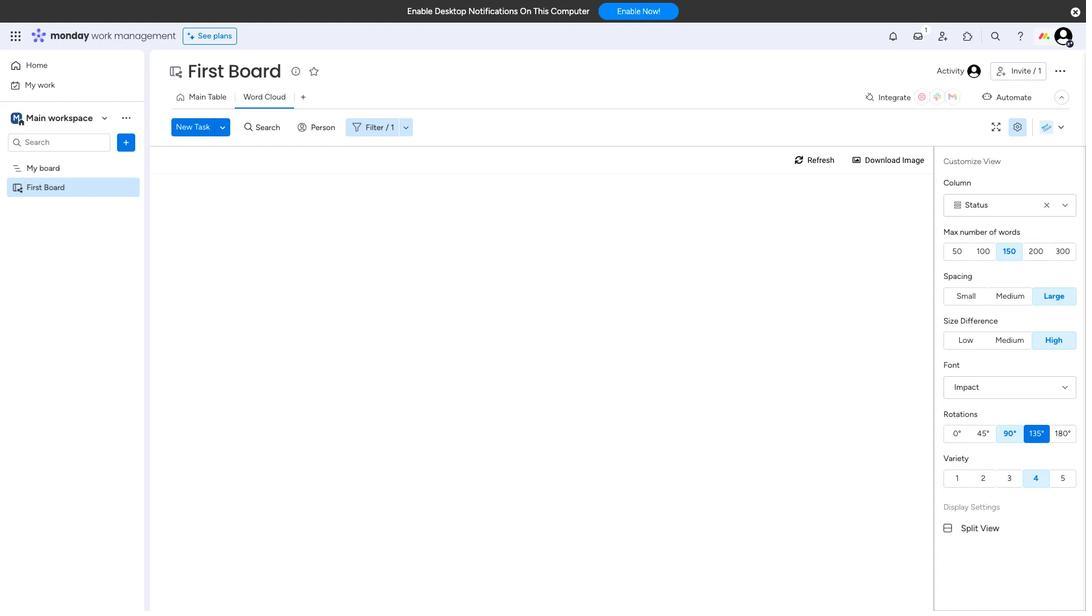 Task type: vqa. For each thing, say whether or not it's contained in the screenshot.


Task type: describe. For each thing, give the bounding box(es) containing it.
medium button for size difference
[[988, 332, 1032, 350]]

settings image
[[1009, 123, 1027, 132]]

activity button
[[933, 62, 986, 80]]

0°
[[953, 429, 961, 438]]

list box containing my board
[[0, 156, 144, 350]]

1 for invite / 1
[[1038, 66, 1042, 76]]

0° button
[[944, 425, 970, 443]]

medium for spacing
[[996, 291, 1025, 301]]

arrow down image
[[399, 121, 413, 134]]

first board inside list box
[[27, 182, 65, 192]]

1 for filter / 1
[[391, 122, 394, 132]]

v2 split view image
[[944, 522, 952, 535]]

100
[[977, 247, 990, 256]]

medium for size difference
[[996, 335, 1024, 345]]

collapse board header image
[[1057, 93, 1066, 102]]

angle down image
[[220, 123, 225, 132]]

see plans button
[[183, 28, 237, 45]]

0 horizontal spatial shareable board image
[[12, 182, 23, 193]]

50
[[953, 247, 962, 256]]

1 vertical spatial first
[[27, 182, 42, 192]]

split view
[[961, 523, 1000, 533]]

difference
[[961, 316, 998, 326]]

board
[[39, 163, 60, 173]]

high
[[1046, 335, 1063, 345]]

my board
[[27, 163, 60, 173]]

size difference
[[944, 316, 998, 326]]

3 button
[[997, 469, 1023, 487]]

variety
[[944, 454, 969, 463]]

45° button
[[970, 425, 997, 443]]

main table
[[189, 92, 227, 102]]

1 button
[[944, 469, 970, 487]]

/ for invite
[[1033, 66, 1036, 76]]

Search in workspace field
[[24, 136, 94, 149]]

main for main table
[[189, 92, 206, 102]]

filter
[[366, 122, 384, 132]]

plans
[[213, 31, 232, 41]]

main table button
[[171, 88, 235, 106]]

jacob simon image
[[1055, 27, 1073, 45]]

small
[[957, 291, 976, 301]]

main for main workspace
[[26, 112, 46, 123]]

workspace options image
[[121, 112, 132, 123]]

management
[[114, 29, 176, 42]]

home button
[[7, 57, 122, 75]]

low
[[959, 335, 974, 345]]

open full screen image
[[987, 123, 1005, 132]]

new
[[176, 122, 193, 132]]

table
[[208, 92, 227, 102]]

90°
[[1004, 429, 1017, 438]]

see plans
[[198, 31, 232, 41]]

add view image
[[301, 93, 306, 102]]

0 vertical spatial board
[[228, 58, 281, 84]]

1 image
[[921, 23, 931, 36]]

300 button
[[1050, 243, 1077, 261]]

150 button
[[997, 243, 1023, 261]]

computer
[[551, 6, 590, 16]]

on
[[520, 6, 531, 16]]

2
[[981, 473, 986, 483]]

display settings
[[944, 502, 1000, 512]]

add to favorites image
[[309, 65, 320, 77]]

4
[[1034, 473, 1039, 483]]

enable for enable desktop notifications on this computer
[[407, 6, 433, 16]]

large button
[[1032, 287, 1077, 305]]

max number of words
[[944, 227, 1021, 237]]

rotations
[[944, 409, 978, 419]]

activity
[[937, 66, 965, 76]]

person
[[311, 122, 335, 132]]

v2 search image
[[244, 121, 253, 134]]

enable now! button
[[599, 3, 679, 20]]

135°
[[1029, 429, 1044, 438]]

my work
[[25, 80, 55, 90]]

0 vertical spatial first board
[[188, 58, 281, 84]]

50 button
[[944, 243, 970, 261]]

5 button
[[1050, 469, 1077, 487]]

v2 status outline image
[[954, 201, 961, 209]]

enable now!
[[617, 7, 660, 16]]

customize
[[944, 157, 982, 166]]

dapulse close image
[[1071, 7, 1081, 18]]

view for split view
[[981, 523, 1000, 533]]

high button
[[1032, 332, 1077, 350]]

main workspace
[[26, 112, 93, 123]]

word
[[244, 92, 263, 102]]

select product image
[[10, 31, 21, 42]]



Task type: locate. For each thing, give the bounding box(es) containing it.
4 button
[[1023, 469, 1050, 487]]

main left table
[[189, 92, 206, 102]]

3
[[1007, 473, 1012, 483]]

1 horizontal spatial enable
[[617, 7, 641, 16]]

300
[[1056, 247, 1070, 256]]

0 vertical spatial medium button
[[989, 287, 1032, 305]]

1 horizontal spatial work
[[91, 29, 112, 42]]

word cloud
[[244, 92, 286, 102]]

main right workspace image on the left top of page
[[26, 112, 46, 123]]

0 vertical spatial options image
[[1053, 64, 1067, 77]]

work inside button
[[38, 80, 55, 90]]

150
[[1003, 247, 1016, 256]]

/ right filter
[[386, 122, 389, 132]]

1 vertical spatial options image
[[121, 137, 132, 148]]

help image
[[1015, 31, 1026, 42]]

view for customize view
[[984, 157, 1001, 166]]

First Board field
[[185, 58, 284, 84]]

display
[[944, 502, 969, 512]]

customize view
[[944, 157, 1001, 166]]

workspace selection element
[[11, 111, 94, 126]]

autopilot image
[[982, 90, 992, 104]]

apps image
[[962, 31, 974, 42]]

0 horizontal spatial /
[[386, 122, 389, 132]]

size
[[944, 316, 959, 326]]

first down the 'my board'
[[27, 182, 42, 192]]

board
[[228, 58, 281, 84], [44, 182, 65, 192]]

options image down workspace options image at top left
[[121, 137, 132, 148]]

automate
[[997, 93, 1032, 102]]

dapulse integrations image
[[866, 93, 874, 102]]

1 vertical spatial board
[[44, 182, 65, 192]]

1 horizontal spatial 1
[[956, 473, 959, 483]]

enable left now!
[[617, 7, 641, 16]]

1 left arrow down image
[[391, 122, 394, 132]]

enable
[[407, 6, 433, 16], [617, 7, 641, 16]]

90° button
[[997, 425, 1024, 443]]

0 horizontal spatial options image
[[121, 137, 132, 148]]

notifications
[[469, 6, 518, 16]]

enable for enable now!
[[617, 7, 641, 16]]

home
[[26, 61, 48, 70]]

0 horizontal spatial first board
[[27, 182, 65, 192]]

workspace image
[[11, 112, 22, 124]]

first
[[188, 58, 224, 84], [27, 182, 42, 192]]

invite / 1
[[1012, 66, 1042, 76]]

1 vertical spatial my
[[27, 163, 37, 173]]

200
[[1029, 247, 1044, 256]]

monday
[[50, 29, 89, 42]]

2 button
[[970, 469, 997, 487]]

1 vertical spatial view
[[981, 523, 1000, 533]]

monday work management
[[50, 29, 176, 42]]

/ right the 'invite' at the top of page
[[1033, 66, 1036, 76]]

impact
[[954, 382, 979, 392]]

1 horizontal spatial /
[[1033, 66, 1036, 76]]

now!
[[643, 7, 660, 16]]

0 vertical spatial first
[[188, 58, 224, 84]]

my inside the 'my work' button
[[25, 80, 36, 90]]

/ for filter
[[386, 122, 389, 132]]

main
[[189, 92, 206, 102], [26, 112, 46, 123]]

invite members image
[[937, 31, 949, 42]]

180° button
[[1050, 425, 1077, 443]]

0 horizontal spatial work
[[38, 80, 55, 90]]

column
[[944, 178, 971, 188]]

view right customize
[[984, 157, 1001, 166]]

medium button
[[989, 287, 1032, 305], [988, 332, 1032, 350]]

new task button
[[171, 118, 214, 136]]

5
[[1061, 473, 1065, 483]]

180°
[[1055, 429, 1071, 438]]

shareable board image
[[169, 64, 182, 78], [12, 182, 23, 193]]

this
[[533, 6, 549, 16]]

135° button
[[1024, 425, 1050, 443]]

1 vertical spatial /
[[386, 122, 389, 132]]

new task
[[176, 122, 210, 132]]

45°
[[977, 429, 990, 438]]

0 horizontal spatial first
[[27, 182, 42, 192]]

enable desktop notifications on this computer
[[407, 6, 590, 16]]

1 down variety at the right bottom
[[956, 473, 959, 483]]

200 button
[[1023, 243, 1050, 261]]

main inside workspace selection element
[[26, 112, 46, 123]]

1
[[1038, 66, 1042, 76], [391, 122, 394, 132], [956, 473, 959, 483]]

desktop
[[435, 6, 466, 16]]

task
[[194, 122, 210, 132]]

integrate
[[879, 93, 911, 102]]

words
[[999, 227, 1021, 237]]

my down home
[[25, 80, 36, 90]]

1 horizontal spatial main
[[189, 92, 206, 102]]

0 horizontal spatial main
[[26, 112, 46, 123]]

1 inside button
[[1038, 66, 1042, 76]]

0 vertical spatial work
[[91, 29, 112, 42]]

my left board
[[27, 163, 37, 173]]

1 vertical spatial medium
[[996, 335, 1024, 345]]

main inside button
[[189, 92, 206, 102]]

invite / 1 button
[[991, 62, 1047, 80]]

1 horizontal spatial first
[[188, 58, 224, 84]]

2 vertical spatial 1
[[956, 473, 959, 483]]

0 vertical spatial 1
[[1038, 66, 1042, 76]]

medium button down difference
[[988, 332, 1032, 350]]

of
[[989, 227, 997, 237]]

enable left desktop
[[407, 6, 433, 16]]

board down board
[[44, 182, 65, 192]]

medium button up difference
[[989, 287, 1032, 305]]

1 horizontal spatial board
[[228, 58, 281, 84]]

cloud
[[265, 92, 286, 102]]

board up 'word'
[[228, 58, 281, 84]]

my for my work
[[25, 80, 36, 90]]

1 vertical spatial main
[[26, 112, 46, 123]]

1 horizontal spatial options image
[[1053, 64, 1067, 77]]

1 vertical spatial shareable board image
[[12, 182, 23, 193]]

work
[[91, 29, 112, 42], [38, 80, 55, 90]]

inbox image
[[913, 31, 924, 42]]

show board description image
[[289, 66, 303, 77]]

first up main table
[[188, 58, 224, 84]]

first board down the 'my board'
[[27, 182, 65, 192]]

settings
[[971, 502, 1000, 512]]

1 inside button
[[956, 473, 959, 483]]

invite
[[1012, 66, 1031, 76]]

my for my board
[[27, 163, 37, 173]]

filter / 1
[[366, 122, 394, 132]]

first board
[[188, 58, 281, 84], [27, 182, 65, 192]]

0 vertical spatial medium
[[996, 291, 1025, 301]]

options image
[[1053, 64, 1067, 77], [121, 137, 132, 148]]

spacing
[[944, 272, 972, 281]]

1 vertical spatial medium button
[[988, 332, 1032, 350]]

0 vertical spatial /
[[1033, 66, 1036, 76]]

2 horizontal spatial 1
[[1038, 66, 1042, 76]]

medium
[[996, 291, 1025, 301], [996, 335, 1024, 345]]

font
[[944, 360, 960, 370]]

first board up table
[[188, 58, 281, 84]]

option
[[0, 158, 144, 160]]

1 vertical spatial 1
[[391, 122, 394, 132]]

0 vertical spatial shareable board image
[[169, 64, 182, 78]]

enable inside button
[[617, 7, 641, 16]]

notifications image
[[888, 31, 899, 42]]

options image up collapse board header icon
[[1053, 64, 1067, 77]]

view right split
[[981, 523, 1000, 533]]

small button
[[944, 287, 989, 305]]

/ inside invite / 1 button
[[1033, 66, 1036, 76]]

work down home
[[38, 80, 55, 90]]

1 vertical spatial work
[[38, 80, 55, 90]]

medium down difference
[[996, 335, 1024, 345]]

search everything image
[[990, 31, 1001, 42]]

work right monday at the left top of page
[[91, 29, 112, 42]]

view
[[984, 157, 1001, 166], [981, 523, 1000, 533]]

max
[[944, 227, 958, 237]]

100 button
[[970, 243, 997, 261]]

0 vertical spatial my
[[25, 80, 36, 90]]

1 horizontal spatial shareable board image
[[169, 64, 182, 78]]

medium up difference
[[996, 291, 1025, 301]]

0 vertical spatial view
[[984, 157, 1001, 166]]

1 horizontal spatial first board
[[188, 58, 281, 84]]

word cloud button
[[235, 88, 294, 106]]

list box
[[0, 156, 144, 350]]

number
[[960, 227, 987, 237]]

medium button for spacing
[[989, 287, 1032, 305]]

person button
[[293, 118, 342, 136]]

work for my
[[38, 80, 55, 90]]

0 horizontal spatial enable
[[407, 6, 433, 16]]

see
[[198, 31, 211, 41]]

0 horizontal spatial board
[[44, 182, 65, 192]]

low button
[[944, 332, 988, 350]]

1 vertical spatial first board
[[27, 182, 65, 192]]

0 vertical spatial main
[[189, 92, 206, 102]]

Search field
[[253, 119, 287, 135]]

work for monday
[[91, 29, 112, 42]]

split
[[961, 523, 978, 533]]

large
[[1044, 291, 1065, 301]]

0 horizontal spatial 1
[[391, 122, 394, 132]]

status
[[965, 200, 988, 210]]

1 right the 'invite' at the top of page
[[1038, 66, 1042, 76]]

workspace
[[48, 112, 93, 123]]



